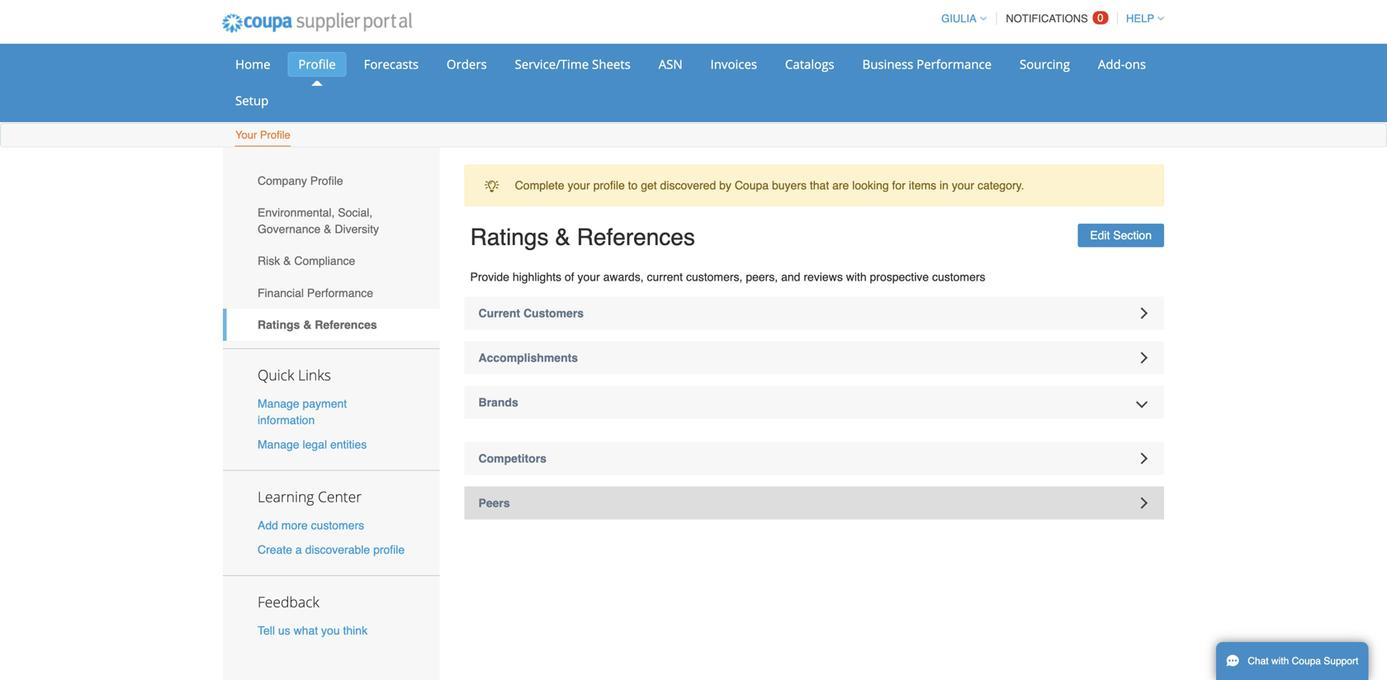 Task type: vqa. For each thing, say whether or not it's contained in the screenshot.
in
yes



Task type: describe. For each thing, give the bounding box(es) containing it.
1 horizontal spatial ratings & references
[[470, 224, 695, 251]]

current customers
[[478, 307, 584, 320]]

add more customers
[[258, 519, 364, 532]]

legal
[[303, 438, 327, 451]]

quick
[[258, 365, 294, 385]]

manage payment information link
[[258, 397, 347, 427]]

discoverable
[[305, 543, 370, 556]]

current customers button
[[464, 297, 1164, 330]]

links
[[298, 365, 331, 385]]

looking
[[852, 179, 889, 192]]

coupa inside button
[[1292, 656, 1321, 667]]

1 vertical spatial references
[[315, 318, 377, 331]]

setup link
[[225, 88, 279, 113]]

business performance link
[[852, 52, 1002, 77]]

ratings & references link
[[223, 309, 440, 341]]

add more customers link
[[258, 519, 364, 532]]

for
[[892, 179, 906, 192]]

complete your profile to get discovered by coupa buyers that are looking for items in your category.
[[515, 179, 1024, 192]]

service/time
[[515, 56, 589, 73]]

0
[[1098, 12, 1104, 24]]

environmental, social, governance & diversity link
[[223, 197, 440, 245]]

and
[[781, 270, 800, 284]]

tell us what you think
[[258, 624, 367, 637]]

ons
[[1125, 56, 1146, 73]]

financial
[[258, 286, 304, 300]]

compliance
[[294, 254, 355, 268]]

manage payment information
[[258, 397, 347, 427]]

are
[[832, 179, 849, 192]]

invoices link
[[700, 52, 768, 77]]

manage legal entities link
[[258, 438, 367, 451]]

get
[[641, 179, 657, 192]]

1 vertical spatial profile
[[373, 543, 405, 556]]

navigation containing notifications 0
[[934, 2, 1164, 35]]

payment
[[303, 397, 347, 410]]

competitors button
[[464, 442, 1164, 475]]

competitors heading
[[464, 442, 1164, 475]]

forecasts
[[364, 56, 419, 73]]

provide highlights of your awards, current customers, peers, and reviews with prospective customers
[[470, 270, 985, 284]]

create a discoverable profile link
[[258, 543, 405, 556]]

accomplishments
[[478, 351, 578, 365]]

manage for manage legal entities
[[258, 438, 299, 451]]

performance for financial performance
[[307, 286, 373, 300]]

highlights
[[513, 270, 561, 284]]

profile for your profile
[[260, 129, 290, 141]]

edit section link
[[1078, 224, 1164, 247]]

your right 'in' in the right top of the page
[[952, 179, 974, 192]]

orders link
[[436, 52, 498, 77]]

coupa inside alert
[[735, 179, 769, 192]]

prospective
[[870, 270, 929, 284]]

you
[[321, 624, 340, 637]]

competitors
[[478, 452, 547, 465]]

center
[[318, 487, 362, 507]]

what
[[294, 624, 318, 637]]

customers
[[523, 307, 584, 320]]

governance
[[258, 223, 321, 236]]

customers,
[[686, 270, 743, 284]]

complete your profile to get discovered by coupa buyers that are looking for items in your category. alert
[[464, 165, 1164, 206]]

0 horizontal spatial ratings
[[258, 318, 300, 331]]

provide
[[470, 270, 509, 284]]

think
[[343, 624, 367, 637]]

& right risk
[[283, 254, 291, 268]]

service/time sheets
[[515, 56, 631, 73]]

a
[[296, 543, 302, 556]]

quick links
[[258, 365, 331, 385]]

manage for manage payment information
[[258, 397, 299, 410]]

orders
[[447, 56, 487, 73]]

peers
[[478, 497, 510, 510]]

environmental, social, governance & diversity
[[258, 206, 379, 236]]

your profile link
[[234, 125, 291, 147]]

& inside the environmental, social, governance & diversity
[[324, 223, 332, 236]]

add
[[258, 519, 278, 532]]

more
[[281, 519, 308, 532]]

1 horizontal spatial ratings
[[470, 224, 549, 251]]

peers heading
[[464, 487, 1164, 520]]

of
[[565, 270, 574, 284]]

manage legal entities
[[258, 438, 367, 451]]



Task type: locate. For each thing, give the bounding box(es) containing it.
edit
[[1090, 229, 1110, 242]]

profile for company profile
[[310, 174, 343, 187]]

your profile
[[235, 129, 290, 141]]

manage inside manage payment information
[[258, 397, 299, 410]]

current
[[647, 270, 683, 284]]

1 vertical spatial manage
[[258, 438, 299, 451]]

performance inside "link"
[[307, 286, 373, 300]]

references up awards,
[[577, 224, 695, 251]]

ratings & references up of
[[470, 224, 695, 251]]

coupa supplier portal image
[[211, 2, 423, 44]]

your
[[568, 179, 590, 192], [952, 179, 974, 192], [578, 270, 600, 284]]

category.
[[978, 179, 1024, 192]]

0 horizontal spatial profile
[[373, 543, 405, 556]]

company profile link
[[223, 165, 440, 197]]

chat with coupa support
[[1248, 656, 1359, 667]]

manage down information
[[258, 438, 299, 451]]

1 vertical spatial with
[[1272, 656, 1289, 667]]

coupa right by
[[735, 179, 769, 192]]

1 horizontal spatial customers
[[932, 270, 985, 284]]

add-ons
[[1098, 56, 1146, 73]]

1 vertical spatial ratings
[[258, 318, 300, 331]]

ratings up the provide
[[470, 224, 549, 251]]

company
[[258, 174, 307, 187]]

entities
[[330, 438, 367, 451]]

profile down coupa supplier portal image in the left top of the page
[[298, 56, 336, 73]]

navigation
[[934, 2, 1164, 35]]

0 horizontal spatial coupa
[[735, 179, 769, 192]]

profile right your
[[260, 129, 290, 141]]

accomplishments heading
[[464, 341, 1164, 374]]

home
[[235, 56, 270, 73]]

add-ons link
[[1087, 52, 1157, 77]]

1 horizontal spatial references
[[577, 224, 695, 251]]

by
[[719, 179, 732, 192]]

1 horizontal spatial profile
[[593, 179, 625, 192]]

1 manage from the top
[[258, 397, 299, 410]]

references down financial performance "link"
[[315, 318, 377, 331]]

1 vertical spatial ratings & references
[[258, 318, 377, 331]]

ratings down financial
[[258, 318, 300, 331]]

financial performance link
[[223, 277, 440, 309]]

information
[[258, 414, 315, 427]]

profile up environmental, social, governance & diversity "link"
[[310, 174, 343, 187]]

0 vertical spatial manage
[[258, 397, 299, 410]]

catalogs
[[785, 56, 834, 73]]

2 manage from the top
[[258, 438, 299, 451]]

ratings
[[470, 224, 549, 251], [258, 318, 300, 331]]

tell us what you think button
[[258, 622, 367, 639]]

performance down giulia
[[917, 56, 992, 73]]

setup
[[235, 92, 269, 109]]

buyers
[[772, 179, 807, 192]]

1 horizontal spatial with
[[1272, 656, 1289, 667]]

0 horizontal spatial references
[[315, 318, 377, 331]]

notifications 0
[[1006, 12, 1104, 25]]

current customers heading
[[464, 297, 1164, 330]]

tell
[[258, 624, 275, 637]]

peers,
[[746, 270, 778, 284]]

service/time sheets link
[[504, 52, 641, 77]]

learning center
[[258, 487, 362, 507]]

0 horizontal spatial performance
[[307, 286, 373, 300]]

customers
[[932, 270, 985, 284], [311, 519, 364, 532]]

1 horizontal spatial coupa
[[1292, 656, 1321, 667]]

your right of
[[578, 270, 600, 284]]

0 horizontal spatial customers
[[311, 519, 364, 532]]

us
[[278, 624, 290, 637]]

1 horizontal spatial performance
[[917, 56, 992, 73]]

references
[[577, 224, 695, 251], [315, 318, 377, 331]]

that
[[810, 179, 829, 192]]

business
[[862, 56, 913, 73]]

sourcing
[[1020, 56, 1070, 73]]

with
[[846, 270, 867, 284], [1272, 656, 1289, 667]]

0 horizontal spatial ratings & references
[[258, 318, 377, 331]]

0 vertical spatial profile
[[298, 56, 336, 73]]

manage up information
[[258, 397, 299, 410]]

1 vertical spatial customers
[[311, 519, 364, 532]]

your right complete
[[568, 179, 590, 192]]

current
[[478, 307, 520, 320]]

with right reviews
[[846, 270, 867, 284]]

&
[[324, 223, 332, 236], [555, 224, 570, 251], [283, 254, 291, 268], [303, 318, 312, 331]]

profile left "to"
[[593, 179, 625, 192]]

0 vertical spatial with
[[846, 270, 867, 284]]

forecasts link
[[353, 52, 429, 77]]

peers button
[[464, 487, 1164, 520]]

environmental,
[[258, 206, 335, 219]]

sourcing link
[[1009, 52, 1081, 77]]

brands heading
[[464, 386, 1164, 419]]

performance down risk & compliance link
[[307, 286, 373, 300]]

risk
[[258, 254, 280, 268]]

0 vertical spatial ratings & references
[[470, 224, 695, 251]]

edit section
[[1090, 229, 1152, 242]]

notifications
[[1006, 12, 1088, 25]]

in
[[940, 179, 949, 192]]

& up of
[[555, 224, 570, 251]]

section
[[1113, 229, 1152, 242]]

coupa left support
[[1292, 656, 1321, 667]]

ratings & references
[[470, 224, 695, 251], [258, 318, 377, 331]]

2 vertical spatial profile
[[310, 174, 343, 187]]

0 vertical spatial coupa
[[735, 179, 769, 192]]

profile inside complete your profile to get discovered by coupa buyers that are looking for items in your category. alert
[[593, 179, 625, 192]]

customers up discoverable
[[311, 519, 364, 532]]

coupa
[[735, 179, 769, 192], [1292, 656, 1321, 667]]

profile
[[298, 56, 336, 73], [260, 129, 290, 141], [310, 174, 343, 187]]

& down financial performance
[[303, 318, 312, 331]]

accomplishments button
[[464, 341, 1164, 374]]

1 vertical spatial profile
[[260, 129, 290, 141]]

with inside button
[[1272, 656, 1289, 667]]

brands button
[[464, 386, 1164, 419]]

diversity
[[335, 223, 379, 236]]

performance
[[917, 56, 992, 73], [307, 286, 373, 300]]

giulia
[[941, 12, 977, 25]]

financial performance
[[258, 286, 373, 300]]

with right chat on the bottom
[[1272, 656, 1289, 667]]

0 vertical spatial profile
[[593, 179, 625, 192]]

business performance
[[862, 56, 992, 73]]

brands
[[478, 396, 518, 409]]

catalogs link
[[774, 52, 845, 77]]

asn link
[[648, 52, 693, 77]]

performance for business performance
[[917, 56, 992, 73]]

add-
[[1098, 56, 1125, 73]]

invoices
[[711, 56, 757, 73]]

risk & compliance
[[258, 254, 355, 268]]

1 vertical spatial coupa
[[1292, 656, 1321, 667]]

giulia link
[[934, 12, 986, 25]]

sheets
[[592, 56, 631, 73]]

company profile
[[258, 174, 343, 187]]

social,
[[338, 206, 373, 219]]

help
[[1126, 12, 1154, 25]]

0 vertical spatial ratings
[[470, 224, 549, 251]]

to
[[628, 179, 638, 192]]

discovered
[[660, 179, 716, 192]]

ratings & references down financial performance
[[258, 318, 377, 331]]

risk & compliance link
[[223, 245, 440, 277]]

awards,
[[603, 270, 644, 284]]

complete
[[515, 179, 564, 192]]

reviews
[[804, 270, 843, 284]]

feedback
[[258, 592, 319, 612]]

0 horizontal spatial with
[[846, 270, 867, 284]]

chat with coupa support button
[[1216, 642, 1368, 680]]

create a discoverable profile
[[258, 543, 405, 556]]

profile link
[[288, 52, 347, 77]]

& left diversity at the top of page
[[324, 223, 332, 236]]

0 vertical spatial references
[[577, 224, 695, 251]]

1 vertical spatial performance
[[307, 286, 373, 300]]

profile right discoverable
[[373, 543, 405, 556]]

0 vertical spatial customers
[[932, 270, 985, 284]]

home link
[[225, 52, 281, 77]]

0 vertical spatial performance
[[917, 56, 992, 73]]

customers right prospective on the right top of page
[[932, 270, 985, 284]]

your
[[235, 129, 257, 141]]

learning
[[258, 487, 314, 507]]



